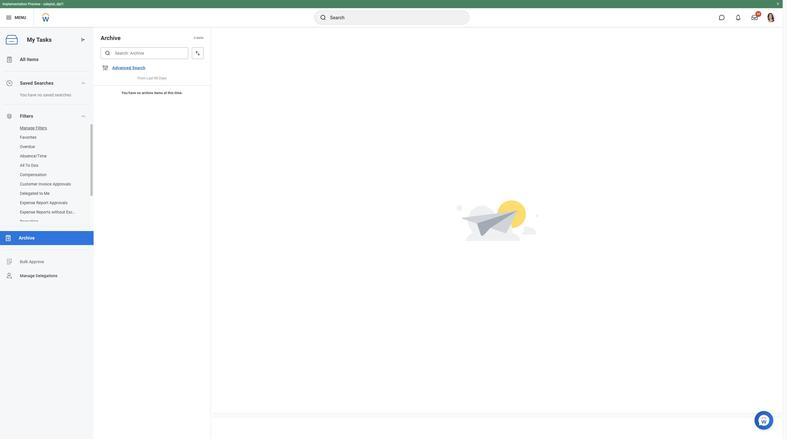 Task type: vqa. For each thing, say whether or not it's contained in the screenshot.
this
yes



Task type: describe. For each thing, give the bounding box(es) containing it.
clock check image
[[6, 80, 13, 87]]

you have no archive items at this time.
[[122, 91, 183, 95]]

overdue button
[[0, 142, 83, 152]]

reports
[[36, 210, 51, 215]]

tasks
[[36, 36, 52, 43]]

to
[[25, 163, 30, 168]]

filters button
[[0, 109, 94, 124]]

compensation button
[[0, 170, 83, 180]]

have for saved
[[28, 93, 36, 97]]

expense reports without exceptions
[[20, 210, 86, 215]]

list containing all items
[[0, 53, 94, 283]]

Search: Archive text field
[[101, 47, 188, 59]]

absence/time
[[20, 154, 47, 159]]

saved
[[43, 93, 54, 97]]

Search Workday  search field
[[330, 11, 457, 24]]

days
[[159, 76, 167, 80]]

delegated to me button
[[0, 189, 83, 198]]

search
[[132, 66, 146, 70]]

adeptai_dpt1
[[43, 2, 64, 6]]

transformation import image
[[80, 37, 86, 43]]

chevron down image
[[81, 114, 86, 119]]

delegations
[[36, 274, 58, 279]]

menu banner
[[0, 0, 783, 27]]

searches
[[34, 80, 54, 86]]

last
[[147, 76, 153, 80]]

searches
[[55, 93, 71, 97]]

you have no saved searches
[[20, 93, 71, 97]]

advanced
[[112, 66, 131, 70]]

1 vertical spatial items
[[154, 91, 163, 95]]

perspective image
[[6, 113, 13, 120]]

advanced search
[[112, 66, 146, 70]]

all for all items
[[20, 57, 26, 62]]

compensation
[[20, 173, 47, 177]]

all items button
[[0, 53, 94, 67]]

have for archive
[[129, 91, 136, 95]]

sort image
[[195, 50, 201, 56]]

from
[[138, 76, 146, 80]]

exceptions
[[66, 210, 86, 215]]

my
[[27, 36, 35, 43]]

manage delegations link
[[0, 269, 94, 283]]

advanced search button
[[110, 62, 148, 74]]

manage filters
[[20, 126, 47, 131]]

archive inside archive button
[[19, 236, 35, 241]]

user plus image
[[6, 273, 13, 280]]

you have no saved searches button
[[0, 90, 88, 100]]

profile logan mcneil image
[[767, 13, 776, 23]]

customer invoice approvals button
[[0, 180, 83, 189]]

30
[[757, 12, 761, 16]]

clipboard image
[[6, 56, 13, 63]]

manage for manage filters
[[20, 126, 35, 131]]

-
[[41, 2, 42, 6]]

filters inside button
[[36, 126, 47, 131]]

you for you have no archive items at this time.
[[122, 91, 128, 95]]

menu button
[[0, 8, 34, 27]]

all to dos
[[20, 163, 38, 168]]

implementation preview -   adeptai_dpt1
[[2, 2, 64, 6]]



Task type: locate. For each thing, give the bounding box(es) containing it.
items
[[196, 36, 204, 40], [154, 91, 163, 95]]

approvals for customer invoice approvals
[[53, 182, 71, 187]]

0 vertical spatial all
[[20, 57, 26, 62]]

bulk approve
[[20, 260, 44, 264]]

1 vertical spatial manage
[[20, 274, 35, 279]]

items left at
[[154, 91, 163, 95]]

approvals up without on the top left
[[49, 201, 68, 205]]

items right 0
[[196, 36, 204, 40]]

item list element
[[94, 27, 211, 440]]

have down the saved searches
[[28, 93, 36, 97]]

0
[[194, 36, 196, 40]]

manage for manage delegations
[[20, 274, 35, 279]]

you
[[122, 91, 128, 95], [20, 93, 27, 97]]

archive up search image
[[101, 35, 121, 42]]

favorites button
[[0, 133, 83, 142]]

all for all to dos
[[20, 163, 25, 168]]

1 vertical spatial approvals
[[49, 201, 68, 205]]

without
[[52, 210, 65, 215]]

0 vertical spatial items
[[196, 36, 204, 40]]

90
[[154, 76, 158, 80]]

0 vertical spatial archive
[[101, 35, 121, 42]]

all left to
[[20, 163, 25, 168]]

approve
[[29, 260, 44, 264]]

search image
[[320, 14, 327, 21]]

approvals inside expense report approvals button
[[49, 201, 68, 205]]

0 vertical spatial approvals
[[53, 182, 71, 187]]

implementation
[[2, 2, 27, 6]]

chevron down image
[[81, 81, 86, 86]]

1 horizontal spatial have
[[129, 91, 136, 95]]

0 horizontal spatial archive
[[19, 236, 35, 241]]

have left archive
[[129, 91, 136, 95]]

rename image
[[6, 259, 13, 266]]

manage up favorites
[[20, 126, 35, 131]]

customer
[[20, 182, 38, 187]]

no inside item list element
[[137, 91, 141, 95]]

delegated
[[20, 191, 38, 196]]

recruiting
[[20, 220, 38, 224]]

no inside you have no saved searches button
[[37, 93, 42, 97]]

archive inside item list element
[[101, 35, 121, 42]]

bulk
[[20, 260, 28, 264]]

delegated to me
[[20, 191, 50, 196]]

saved
[[20, 80, 33, 86]]

1 manage from the top
[[20, 126, 35, 131]]

list
[[0, 53, 94, 283], [0, 124, 94, 227]]

no for saved
[[37, 93, 42, 97]]

no left saved
[[37, 93, 42, 97]]

manage down bulk
[[20, 274, 35, 279]]

1 vertical spatial expense
[[20, 210, 35, 215]]

saved searches button
[[0, 76, 94, 90]]

expense for expense report approvals
[[20, 201, 35, 205]]

1 list from the top
[[0, 53, 94, 283]]

recruiting button
[[0, 217, 83, 227]]

0 horizontal spatial filters
[[20, 114, 33, 119]]

notifications large image
[[736, 15, 742, 20]]

items
[[27, 57, 39, 62]]

you for you have no saved searches
[[20, 93, 27, 97]]

preview
[[28, 2, 40, 6]]

expense
[[20, 201, 35, 205], [20, 210, 35, 215]]

expense report approvals button
[[0, 198, 83, 208]]

expense inside "button"
[[20, 210, 35, 215]]

time.
[[175, 91, 183, 95]]

2 manage from the top
[[20, 274, 35, 279]]

approvals right invoice
[[53, 182, 71, 187]]

report
[[36, 201, 48, 205]]

invoice
[[39, 182, 52, 187]]

my tasks element
[[0, 27, 94, 440]]

customer invoice approvals
[[20, 182, 71, 187]]

list containing manage filters
[[0, 124, 94, 227]]

have inside item list element
[[129, 91, 136, 95]]

0 vertical spatial expense
[[20, 201, 35, 205]]

0 vertical spatial filters
[[20, 114, 33, 119]]

no
[[137, 91, 141, 95], [37, 93, 42, 97]]

2 expense from the top
[[20, 210, 35, 215]]

bulk approve link
[[0, 255, 94, 269]]

expense inside button
[[20, 201, 35, 205]]

archive button
[[0, 232, 94, 246]]

filters up manage filters
[[20, 114, 33, 119]]

manage
[[20, 126, 35, 131], [20, 274, 35, 279]]

clipboard image
[[5, 235, 12, 242]]

1 vertical spatial archive
[[19, 236, 35, 241]]

manage delegations
[[20, 274, 58, 279]]

you inside button
[[20, 93, 27, 97]]

justify image
[[5, 14, 12, 21]]

1 horizontal spatial items
[[196, 36, 204, 40]]

no for archive
[[137, 91, 141, 95]]

this
[[168, 91, 174, 95]]

dos
[[31, 163, 38, 168]]

close environment banner image
[[777, 2, 780, 6]]

archive down the recruiting
[[19, 236, 35, 241]]

no left archive
[[137, 91, 141, 95]]

archive
[[142, 91, 153, 95]]

2 all from the top
[[20, 163, 25, 168]]

approvals
[[53, 182, 71, 187], [49, 201, 68, 205]]

0 horizontal spatial have
[[28, 93, 36, 97]]

1 horizontal spatial archive
[[101, 35, 121, 42]]

my tasks
[[27, 36, 52, 43]]

saved searches
[[20, 80, 54, 86]]

expense down delegated
[[20, 201, 35, 205]]

filters inside dropdown button
[[20, 114, 33, 119]]

approvals inside 'customer invoice approvals' button
[[53, 182, 71, 187]]

have
[[129, 91, 136, 95], [28, 93, 36, 97]]

expense report approvals
[[20, 201, 68, 205]]

1 vertical spatial filters
[[36, 126, 47, 131]]

1 horizontal spatial filters
[[36, 126, 47, 131]]

1 expense from the top
[[20, 201, 35, 205]]

expense reports without exceptions button
[[0, 208, 86, 217]]

all to dos button
[[0, 161, 83, 170]]

all
[[20, 57, 26, 62], [20, 163, 25, 168]]

1 horizontal spatial you
[[122, 91, 128, 95]]

overdue
[[20, 145, 35, 149]]

configure image
[[102, 64, 109, 71]]

approvals for expense report approvals
[[49, 201, 68, 205]]

you inside item list element
[[122, 91, 128, 95]]

absence/time button
[[0, 152, 83, 161]]

0 items
[[194, 36, 204, 40]]

expense up the recruiting
[[20, 210, 35, 215]]

filters
[[20, 114, 33, 119], [36, 126, 47, 131]]

me
[[44, 191, 50, 196]]

0 horizontal spatial no
[[37, 93, 42, 97]]

at
[[164, 91, 167, 95]]

manage inside button
[[20, 126, 35, 131]]

expense for expense reports without exceptions
[[20, 210, 35, 215]]

have inside button
[[28, 93, 36, 97]]

0 horizontal spatial items
[[154, 91, 163, 95]]

2 list from the top
[[0, 124, 94, 227]]

1 all from the top
[[20, 57, 26, 62]]

inbox large image
[[752, 15, 758, 20]]

0 horizontal spatial you
[[20, 93, 27, 97]]

1 horizontal spatial no
[[137, 91, 141, 95]]

filters up 'favorites' 'button' on the left of page
[[36, 126, 47, 131]]

all left items on the left top of page
[[20, 57, 26, 62]]

all items
[[20, 57, 39, 62]]

you left archive
[[122, 91, 128, 95]]

search image
[[105, 50, 111, 56]]

archive
[[101, 35, 121, 42], [19, 236, 35, 241]]

you down saved
[[20, 93, 27, 97]]

from last 90 days
[[138, 76, 167, 80]]

0 vertical spatial manage
[[20, 126, 35, 131]]

1 vertical spatial all
[[20, 163, 25, 168]]

menu
[[15, 15, 26, 20]]

to
[[39, 191, 43, 196]]

favorites
[[20, 135, 37, 140]]

30 button
[[749, 11, 762, 24]]

manage filters button
[[0, 124, 83, 133]]



